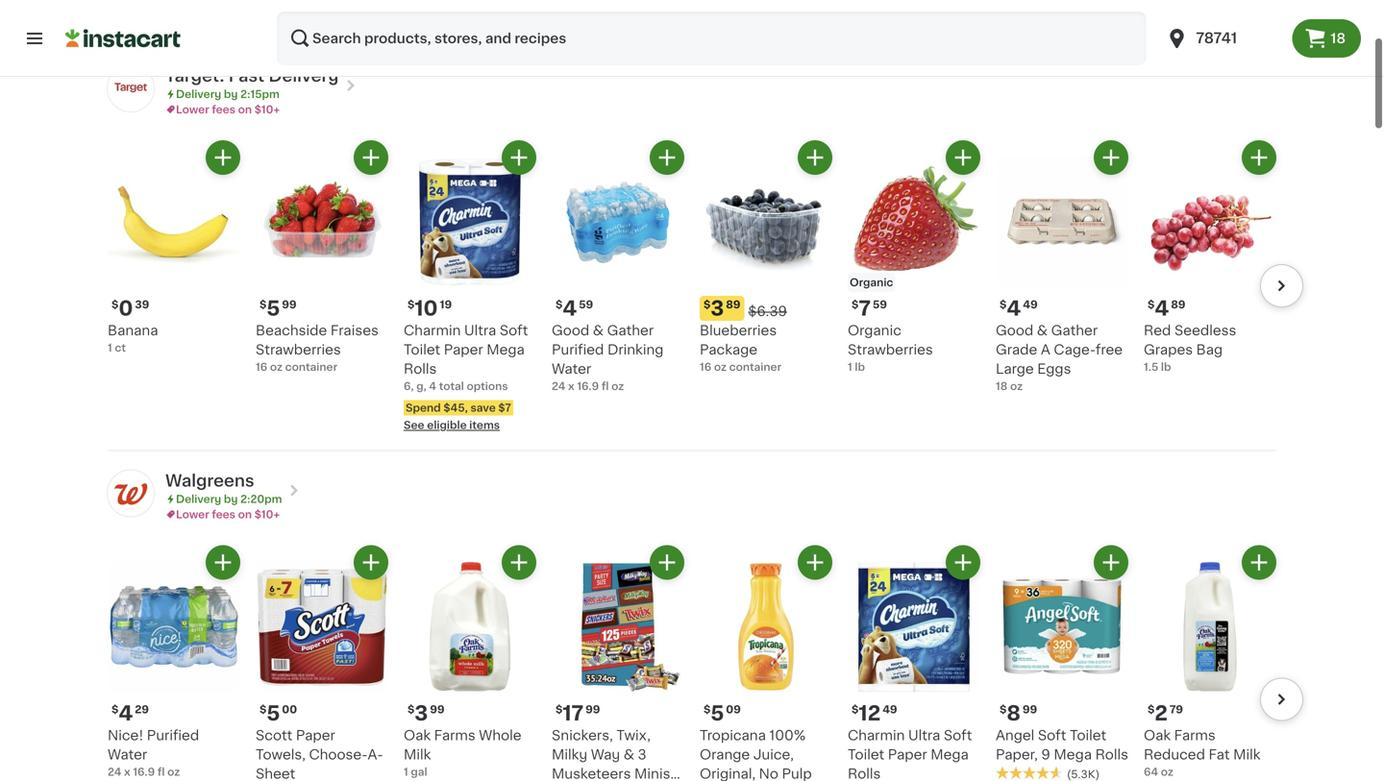 Task type: locate. For each thing, give the bounding box(es) containing it.
lb
[[855, 362, 865, 373], [1161, 362, 1171, 373]]

$ for $ 4 89
[[1148, 299, 1155, 310]]

1 container from the left
[[285, 362, 338, 373]]

$10+ for 4
[[255, 510, 280, 520]]

1 vertical spatial fl
[[157, 767, 165, 778]]

0 horizontal spatial oak
[[404, 729, 431, 743]]

farms down $ 3 99 on the bottom left of the page
[[434, 729, 476, 743]]

1 vertical spatial delivery
[[176, 89, 221, 100]]

0 vertical spatial 16.9
[[577, 381, 599, 392]]

89 up blueberries
[[726, 299, 741, 310]]

0 vertical spatial delivery
[[269, 68, 339, 84]]

lower down 'target:'
[[176, 104, 209, 115]]

oak inside oak farms whole milk 1 gal
[[404, 729, 431, 743]]

water down $ 4 59 on the top of the page
[[552, 362, 591, 376]]

1 horizontal spatial charmin
[[848, 729, 905, 743]]

$10+ down 2:15pm at the left top
[[255, 104, 280, 115]]

5 left 00
[[267, 704, 280, 724]]

59 for 4
[[579, 299, 593, 310]]

59 right '7'
[[873, 299, 887, 310]]

mega inside charmin ultra soft toilet paper mega rolls
[[931, 748, 969, 762]]

fraises
[[331, 324, 379, 337]]

oak
[[404, 729, 431, 743], [1144, 729, 1171, 743]]

1 left ct
[[108, 343, 112, 353]]

1 horizontal spatial rolls
[[848, 768, 881, 781]]

gather for a
[[1051, 324, 1098, 337]]

0 horizontal spatial 49
[[883, 705, 898, 715]]

5 for 4
[[267, 704, 280, 724]]

2 lower from the top
[[176, 510, 209, 520]]

oz
[[270, 362, 283, 373], [714, 362, 727, 373], [612, 381, 624, 392], [1010, 381, 1023, 392], [167, 767, 180, 778], [1161, 767, 1174, 778]]

1 vertical spatial 3
[[415, 704, 428, 724]]

0 horizontal spatial paper
[[296, 729, 335, 743]]

farms inside oak farms whole milk 1 gal
[[434, 729, 476, 743]]

1 horizontal spatial lb
[[1161, 362, 1171, 373]]

farms inside the oak farms reduced fat milk 64 oz
[[1175, 729, 1216, 743]]

red seedless grapes bag 1.5 lb
[[1144, 324, 1237, 373]]

2 milk from the left
[[1234, 748, 1261, 762]]

$ up "organic strawberries 1 lb"
[[852, 299, 859, 310]]

1 horizontal spatial x
[[568, 381, 575, 392]]

0 horizontal spatial purified
[[147, 729, 199, 743]]

0 horizontal spatial good
[[552, 324, 590, 337]]

0 vertical spatial paper
[[444, 343, 483, 357]]

purified down the 29
[[147, 729, 199, 743]]

1 vertical spatial lower
[[176, 510, 209, 520]]

1 inside the banana 1 ct
[[108, 343, 112, 353]]

scott paper towels, choose-a- sheet
[[256, 729, 383, 781]]

1 on from the top
[[238, 104, 252, 115]]

good inside good & gather purified drinking water 24 x 16.9 fl oz
[[552, 324, 590, 337]]

&
[[593, 324, 604, 337], [1037, 324, 1048, 337], [624, 748, 635, 762]]

$3.89 original price: $6.39 element
[[700, 296, 833, 321]]

16 down beachside at the top of the page
[[256, 362, 267, 373]]

1 horizontal spatial purified
[[552, 343, 604, 357]]

mega up (5.3k)
[[1054, 748, 1092, 762]]

2 lower fees on $10+ from the top
[[176, 510, 280, 520]]

0 vertical spatial fl
[[602, 381, 609, 392]]

24 inside nice! purified water 24 x 16.9 fl oz
[[108, 767, 121, 778]]

0 vertical spatial 49
[[1023, 299, 1038, 310]]

product group containing 0
[[108, 140, 240, 356]]

item carousel region for target: fast delivery
[[81, 140, 1304, 443]]

49 inside "$ 12 49"
[[883, 705, 898, 715]]

$ up grade
[[1000, 299, 1007, 310]]

spend
[[406, 403, 441, 413]]

$ for $ 5 99
[[260, 299, 267, 310]]

1 vertical spatial purified
[[147, 729, 199, 743]]

4 for red seedless grapes bag
[[1155, 299, 1169, 319]]

$ 17 99
[[556, 704, 600, 724]]

99 for 8
[[1023, 705, 1038, 715]]

snickers,
[[552, 729, 613, 743]]

1 horizontal spatial oak
[[1144, 729, 1171, 743]]

0 vertical spatial ultra
[[464, 324, 496, 337]]

64
[[1144, 767, 1159, 778]]

$10+ down 2:20pm
[[255, 510, 280, 520]]

$ inside "$ 12 49"
[[852, 705, 859, 715]]

soft inside 'charmin ultra soft toilet paper mega rolls 6, g, 4 total options'
[[500, 324, 528, 337]]

$ for $ 4 59
[[556, 299, 563, 310]]

5 up beachside at the top of the page
[[267, 299, 280, 319]]

1 $10+ from the top
[[255, 104, 280, 115]]

$ left 19
[[408, 299, 415, 310]]

1 vertical spatial toilet
[[1070, 729, 1107, 743]]

milk up gal
[[404, 748, 431, 762]]

add image for $ 4 59
[[655, 146, 679, 170]]

delivery down 'target:'
[[176, 89, 221, 100]]

1 vertical spatial item carousel region
[[81, 546, 1304, 782]]

container inside beachside fraises strawberries 16 oz container
[[285, 362, 338, 373]]

2 by from the top
[[224, 494, 238, 505]]

soft up 9
[[1038, 729, 1067, 743]]

1 lb from the left
[[855, 362, 865, 373]]

$ 7 59
[[852, 299, 887, 319]]

on down 2:15pm at the left top
[[238, 104, 252, 115]]

walgreens image
[[108, 471, 154, 517]]

0 horizontal spatial strawberries
[[256, 343, 341, 357]]

g,
[[416, 381, 427, 392]]

1 inside "organic strawberries 1 lb"
[[848, 362, 852, 373]]

0 horizontal spatial fl
[[157, 767, 165, 778]]

1 gather from the left
[[607, 324, 654, 337]]

good & gather grade a cage-free large eggs 18 oz
[[996, 324, 1123, 392]]

organic inside "organic strawberries 1 lb"
[[848, 324, 902, 337]]

0 horizontal spatial rolls
[[404, 362, 437, 376]]

good for good & gather purified drinking water
[[552, 324, 590, 337]]

fees down delivery by 2:15pm
[[212, 104, 236, 115]]

$ up angel
[[1000, 705, 1007, 715]]

2 vertical spatial delivery
[[176, 494, 221, 505]]

89 inside $ 3 89 $6.39 blueberries package 16 oz container
[[726, 299, 741, 310]]

0 vertical spatial water
[[552, 362, 591, 376]]

0 horizontal spatial &
[[593, 324, 604, 337]]

lower fees on $10+
[[176, 104, 280, 115], [176, 510, 280, 520]]

18 button
[[1292, 19, 1361, 58]]

purified inside good & gather purified drinking water 24 x 16.9 fl oz
[[552, 343, 604, 357]]

$ inside $ 4 89
[[1148, 299, 1155, 310]]

paper down "$ 12 49"
[[888, 748, 927, 762]]

0 horizontal spatial 3
[[415, 704, 428, 724]]

2 on from the top
[[238, 510, 252, 520]]

$ 3 89 $6.39 blueberries package 16 oz container
[[700, 299, 787, 373]]

oz inside beachside fraises strawberries 16 oz container
[[270, 362, 283, 373]]

2
[[1155, 704, 1168, 724]]

paper inside charmin ultra soft toilet paper mega rolls
[[888, 748, 927, 762]]

1 inside oak farms whole milk 1 gal
[[404, 767, 408, 778]]

oak inside the oak farms reduced fat milk 64 oz
[[1144, 729, 1171, 743]]

1 horizontal spatial container
[[729, 362, 782, 373]]

1 horizontal spatial fl
[[602, 381, 609, 392]]

1 strawberries from the left
[[256, 343, 341, 357]]

2 farms from the left
[[1175, 729, 1216, 743]]

rolls inside charmin ultra soft toilet paper mega rolls
[[848, 768, 881, 781]]

rolls for 12
[[848, 768, 881, 781]]

6,
[[404, 381, 414, 392]]

farms up reduced
[[1175, 729, 1216, 743]]

16.9 down $ 4 59 on the top of the page
[[577, 381, 599, 392]]

10
[[415, 299, 438, 319]]

soft
[[500, 324, 528, 337], [944, 729, 972, 743], [1038, 729, 1067, 743]]

4 right "g,"
[[429, 381, 436, 392]]

by
[[224, 89, 238, 100], [224, 494, 238, 505]]

angel
[[996, 729, 1035, 743]]

$ inside $ 0 39
[[112, 299, 119, 310]]

organic up $ 7 59
[[850, 277, 894, 288]]

16.9
[[577, 381, 599, 392], [133, 767, 155, 778]]

lower down walgreens
[[176, 510, 209, 520]]

2 oak from the left
[[1144, 729, 1171, 743]]

fees for 4
[[212, 510, 236, 520]]

$ left the 29
[[112, 705, 119, 715]]

1 vertical spatial 18
[[996, 381, 1008, 392]]

0 horizontal spatial 59
[[579, 299, 593, 310]]

5 for 0
[[267, 299, 280, 319]]

$10+
[[255, 104, 280, 115], [255, 510, 280, 520]]

0 vertical spatial lower
[[176, 104, 209, 115]]

0 vertical spatial rolls
[[404, 362, 437, 376]]

toilet inside charmin ultra soft toilet paper mega rolls
[[848, 748, 885, 762]]

1 left gal
[[404, 767, 408, 778]]

add image for $ 5 99
[[359, 146, 383, 170]]

99 right the 8
[[1023, 705, 1038, 715]]

0 vertical spatial 24
[[552, 381, 566, 392]]

$ inside $ 3 99
[[408, 705, 415, 715]]

$ inside $ 8 99
[[1000, 705, 1007, 715]]

strawberries down beachside at the top of the page
[[256, 343, 341, 357]]

2 gather from the left
[[1051, 324, 1098, 337]]

1 vertical spatial water
[[108, 748, 147, 762]]

ultra inside 'charmin ultra soft toilet paper mega rolls 6, g, 4 total options'
[[464, 324, 496, 337]]

product group
[[108, 140, 240, 356], [256, 140, 388, 375], [404, 140, 536, 433], [552, 140, 685, 394], [700, 140, 833, 375], [848, 140, 981, 375], [996, 140, 1129, 394], [1144, 140, 1277, 375], [108, 546, 240, 780], [256, 546, 388, 782], [404, 546, 536, 780], [552, 546, 685, 782], [700, 546, 833, 782], [848, 546, 981, 782], [996, 546, 1129, 782], [1144, 546, 1277, 780]]

2 16 from the left
[[700, 362, 712, 373]]

& down twix,
[[624, 748, 635, 762]]

0 horizontal spatial charmin
[[404, 324, 461, 337]]

seedless
[[1175, 324, 1237, 337]]

toilet inside 'charmin ultra soft toilet paper mega rolls 6, g, 4 total options'
[[404, 343, 440, 357]]

4 left the 29
[[119, 704, 133, 724]]

charmin
[[404, 324, 461, 337], [848, 729, 905, 743]]

tropicana 100% orange juice, original, no pulp
[[700, 729, 812, 781]]

$ inside "$ 5 00"
[[260, 705, 267, 715]]

1 horizontal spatial ultra
[[909, 729, 941, 743]]

milk right fat
[[1234, 748, 1261, 762]]

1 vertical spatial rolls
[[1096, 748, 1129, 762]]

1 vertical spatial 16.9
[[133, 767, 155, 778]]

farms for 2
[[1175, 729, 1216, 743]]

$ for $ 3 99
[[408, 705, 415, 715]]

16.9 down nice!
[[133, 767, 155, 778]]

add image for $ 4 89
[[1247, 146, 1271, 170]]

eggs
[[1038, 362, 1071, 376]]

lower fees on $10+ down delivery by 2:15pm
[[176, 104, 280, 115]]

save
[[471, 403, 496, 413]]

$ for $ 8 99
[[1000, 705, 1007, 715]]

mega up options
[[487, 343, 525, 357]]

0 horizontal spatial 16
[[256, 362, 267, 373]]

toilet down 12
[[848, 748, 885, 762]]

toilet for charmin ultra soft toilet paper mega rolls 6, g, 4 total options
[[404, 343, 440, 357]]

0 vertical spatial organic
[[850, 277, 894, 288]]

x
[[568, 381, 575, 392], [124, 767, 130, 778]]

4
[[563, 299, 577, 319], [1007, 299, 1021, 319], [1155, 299, 1169, 319], [429, 381, 436, 392], [119, 704, 133, 724]]

49 right 12
[[883, 705, 898, 715]]

mega
[[487, 343, 525, 357], [931, 748, 969, 762], [1054, 748, 1092, 762]]

1 good from the left
[[552, 324, 590, 337]]

1 vertical spatial organic
[[848, 324, 902, 337]]

2 fees from the top
[[212, 510, 236, 520]]

$ up charmin ultra soft toilet paper mega rolls
[[852, 705, 859, 715]]

$45,
[[444, 403, 468, 413]]

1 lower from the top
[[176, 104, 209, 115]]

oz inside the oak farms reduced fat milk 64 oz
[[1161, 767, 1174, 778]]

0 horizontal spatial 24
[[108, 767, 121, 778]]

49 inside $ 4 49
[[1023, 299, 1038, 310]]

0 horizontal spatial x
[[124, 767, 130, 778]]

add image
[[359, 146, 383, 170], [507, 146, 531, 170], [655, 146, 679, 170], [803, 146, 827, 170], [1247, 146, 1271, 170], [211, 551, 235, 575], [507, 551, 531, 575], [655, 551, 679, 575], [803, 551, 827, 575], [951, 551, 975, 575], [1247, 551, 1271, 575]]

1 horizontal spatial &
[[624, 748, 635, 762]]

a-
[[368, 748, 383, 762]]

2 vertical spatial toilet
[[848, 748, 885, 762]]

add image for 5
[[359, 551, 383, 575]]

78741
[[1196, 31, 1237, 45]]

$ inside $ 5 09
[[704, 705, 711, 715]]

2 $10+ from the top
[[255, 510, 280, 520]]

$ inside $ 5 99
[[260, 299, 267, 310]]

lower
[[176, 104, 209, 115], [176, 510, 209, 520]]

& inside good & gather grade a cage-free large eggs 18 oz
[[1037, 324, 1048, 337]]

soft for charmin ultra soft toilet paper mega rolls 6, g, 4 total options
[[500, 324, 528, 337]]

1 vertical spatial lower fees on $10+
[[176, 510, 280, 520]]

toilet up (5.3k)
[[1070, 729, 1107, 743]]

reduced
[[1144, 748, 1206, 762]]

4 up red
[[1155, 299, 1169, 319]]

good up grade
[[996, 324, 1034, 337]]

by down walgreens
[[224, 494, 238, 505]]

4 up grade
[[1007, 299, 1021, 319]]

by for 0
[[224, 89, 238, 100]]

0 vertical spatial 1
[[108, 343, 112, 353]]

product group containing 12
[[848, 546, 981, 782]]

gather up the 'cage-' at the right top
[[1051, 324, 1098, 337]]

container
[[285, 362, 338, 373], [729, 362, 782, 373]]

1 vertical spatial charmin
[[848, 729, 905, 743]]

1 vertical spatial by
[[224, 494, 238, 505]]

1 horizontal spatial 3
[[638, 748, 647, 762]]

24
[[552, 381, 566, 392], [108, 767, 121, 778]]

soft up options
[[500, 324, 528, 337]]

total
[[439, 381, 464, 392]]

ultra inside charmin ultra soft toilet paper mega rolls
[[909, 729, 941, 743]]

$ left 00
[[260, 705, 267, 715]]

1 horizontal spatial soft
[[944, 729, 972, 743]]

1 horizontal spatial 1
[[404, 767, 408, 778]]

1 oak from the left
[[404, 729, 431, 743]]

strawberries inside product group
[[848, 343, 933, 357]]

99 for 17
[[586, 705, 600, 715]]

1 16 from the left
[[256, 362, 267, 373]]

charmin inside charmin ultra soft toilet paper mega rolls
[[848, 729, 905, 743]]

1
[[108, 343, 112, 353], [848, 362, 852, 373], [404, 767, 408, 778]]

1 fees from the top
[[212, 104, 236, 115]]

49 up grade
[[1023, 299, 1038, 310]]

1 vertical spatial on
[[238, 510, 252, 520]]

charmin down $ 10 19
[[404, 324, 461, 337]]

$ up red
[[1148, 299, 1155, 310]]

oak down 2
[[1144, 729, 1171, 743]]

24 right options
[[552, 381, 566, 392]]

$ inside $ 17 99
[[556, 705, 563, 715]]

lb right 1.5
[[1161, 362, 1171, 373]]

18 inside button
[[1331, 32, 1346, 45]]

89 up red
[[1171, 299, 1186, 310]]

blueberries
[[700, 324, 777, 337]]

oak down $ 3 99 on the bottom left of the page
[[404, 729, 431, 743]]

gather
[[607, 324, 654, 337], [1051, 324, 1098, 337]]

$ left 39
[[112, 299, 119, 310]]

59 for 7
[[873, 299, 887, 310]]

2 59 from the left
[[873, 299, 887, 310]]

rolls up "g,"
[[404, 362, 437, 376]]

product group containing 8
[[996, 546, 1129, 782]]

2 vertical spatial 3
[[638, 748, 647, 762]]

0 horizontal spatial ultra
[[464, 324, 496, 337]]

2 container from the left
[[729, 362, 782, 373]]

gather up drinking
[[607, 324, 654, 337]]

7
[[859, 299, 871, 319]]

1 horizontal spatial water
[[552, 362, 591, 376]]

99 up oak farms whole milk 1 gal
[[430, 705, 445, 715]]

& up a
[[1037, 324, 1048, 337]]

$ up beachside at the top of the page
[[260, 299, 267, 310]]

★★★★★
[[996, 767, 1063, 780], [996, 767, 1063, 780]]

item carousel region
[[81, 140, 1304, 443], [81, 546, 1304, 782]]

0 horizontal spatial toilet
[[404, 343, 440, 357]]

$ inside $ 4 49
[[1000, 299, 1007, 310]]

1 item carousel region from the top
[[81, 140, 1304, 443]]

4 for nice! purified water
[[119, 704, 133, 724]]

1 horizontal spatial 16.9
[[577, 381, 599, 392]]

by down the fast
[[224, 89, 238, 100]]

& inside snickers, twix, milky way & 3 musketeers min
[[624, 748, 635, 762]]

mega left paper,
[[931, 748, 969, 762]]

0 horizontal spatial water
[[108, 748, 147, 762]]

choose-
[[309, 748, 368, 762]]

1 farms from the left
[[434, 729, 476, 743]]

0 horizontal spatial 1
[[108, 343, 112, 353]]

lower fees on $10+ for 4
[[176, 510, 280, 520]]

1 89 from the left
[[726, 299, 741, 310]]

99 inside $ 5 99
[[282, 299, 297, 310]]

1 vertical spatial $10+
[[255, 510, 280, 520]]

0 horizontal spatial gather
[[607, 324, 654, 337]]

1 59 from the left
[[579, 299, 593, 310]]

0 vertical spatial x
[[568, 381, 575, 392]]

add image
[[211, 146, 235, 170], [951, 146, 975, 170], [1099, 146, 1123, 170], [359, 551, 383, 575], [1099, 551, 1123, 575]]

add image for $ 3 99
[[507, 551, 531, 575]]

paper up total
[[444, 343, 483, 357]]

gather inside good & gather purified drinking water 24 x 16.9 fl oz
[[607, 324, 654, 337]]

1 horizontal spatial 89
[[1171, 299, 1186, 310]]

Search field
[[277, 12, 1146, 65]]

2 horizontal spatial 3
[[711, 299, 724, 319]]

59 inside $ 7 59
[[873, 299, 887, 310]]

good
[[552, 324, 590, 337], [996, 324, 1034, 337]]

x down nice!
[[124, 767, 130, 778]]

add image for 7
[[951, 146, 975, 170]]

0 horizontal spatial container
[[285, 362, 338, 373]]

4 up good & gather purified drinking water 24 x 16.9 fl oz at left
[[563, 299, 577, 319]]

add image for $ 12 49
[[951, 551, 975, 575]]

2 horizontal spatial soft
[[1038, 729, 1067, 743]]

59 up good & gather purified drinking water 24 x 16.9 fl oz at left
[[579, 299, 593, 310]]

delivery down walgreens
[[176, 494, 221, 505]]

milk inside oak farms whole milk 1 gal
[[404, 748, 431, 762]]

1 lower fees on $10+ from the top
[[176, 104, 280, 115]]

0 vertical spatial purified
[[552, 343, 604, 357]]

99
[[282, 299, 297, 310], [430, 705, 445, 715], [586, 705, 600, 715], [1023, 705, 1038, 715]]

2 horizontal spatial rolls
[[1096, 748, 1129, 762]]

oz inside $ 3 89 $6.39 blueberries package 16 oz container
[[714, 362, 727, 373]]

$ for $ 5 00
[[260, 705, 267, 715]]

$ inside $ 4 59
[[556, 299, 563, 310]]

add image for 0
[[211, 146, 235, 170]]

toilet up "g,"
[[404, 343, 440, 357]]

$ for $ 5 09
[[704, 705, 711, 715]]

1 horizontal spatial 59
[[873, 299, 887, 310]]

fees for 0
[[212, 104, 236, 115]]

1 down $ 7 59
[[848, 362, 852, 373]]

2 89 from the left
[[1171, 299, 1186, 310]]

lb inside red seedless grapes bag 1.5 lb
[[1161, 362, 1171, 373]]

container down beachside at the top of the page
[[285, 362, 338, 373]]

target: fast delivery image
[[108, 65, 154, 112]]

2 strawberries from the left
[[848, 343, 933, 357]]

1 horizontal spatial good
[[996, 324, 1034, 337]]

0 vertical spatial fees
[[212, 104, 236, 115]]

beachside
[[256, 324, 327, 337]]

charmin ultra soft toilet paper mega rolls 6, g, 4 total options
[[404, 324, 528, 392]]

& inside good & gather purified drinking water 24 x 16.9 fl oz
[[593, 324, 604, 337]]

$ for $ 2 79
[[1148, 705, 1155, 715]]

24 down nice!
[[108, 767, 121, 778]]

0 horizontal spatial soft
[[500, 324, 528, 337]]

99 for 3
[[430, 705, 445, 715]]

2 lb from the left
[[1161, 362, 1171, 373]]

add image for $ 4 29
[[211, 551, 235, 575]]

rolls up (5.3k)
[[1096, 748, 1129, 762]]

& for purified
[[593, 324, 604, 337]]

strawberries down $ 7 59
[[848, 343, 933, 357]]

toilet for charmin ultra soft toilet paper mega rolls
[[848, 748, 885, 762]]

3 up oak farms whole milk 1 gal
[[415, 704, 428, 724]]

$ left 79
[[1148, 705, 1155, 715]]

soft inside charmin ultra soft toilet paper mega rolls
[[944, 729, 972, 743]]

item carousel region containing 4
[[81, 546, 1304, 782]]

paper,
[[996, 748, 1038, 762]]

$ inside $ 10 19
[[408, 299, 415, 310]]

ultra
[[464, 324, 496, 337], [909, 729, 941, 743]]

ultra left angel
[[909, 729, 941, 743]]

delivery for 0
[[176, 89, 221, 100]]

99 inside $ 8 99
[[1023, 705, 1038, 715]]

$ 10 19
[[408, 299, 452, 319]]

0 vertical spatial charmin
[[404, 324, 461, 337]]

$ for $ 4 49
[[1000, 299, 1007, 310]]

lower fees on $10+ down delivery by 2:20pm
[[176, 510, 280, 520]]

1 milk from the left
[[404, 748, 431, 762]]

purified down $ 4 59 on the top of the page
[[552, 343, 604, 357]]

3 inside $ 3 89 $6.39 blueberries package 16 oz container
[[711, 299, 724, 319]]

container down package
[[729, 362, 782, 373]]

rolls for 8
[[1096, 748, 1129, 762]]

$ inside $ 3 89 $6.39 blueberries package 16 oz container
[[704, 299, 711, 310]]

oak farms whole milk 1 gal
[[404, 729, 522, 778]]

farms
[[434, 729, 476, 743], [1175, 729, 1216, 743]]

x inside nice! purified water 24 x 16.9 fl oz
[[124, 767, 130, 778]]

mega inside the angel soft toilet paper, 9 mega rolls
[[1054, 748, 1092, 762]]

None search field
[[277, 12, 1146, 65]]

$ 4 59
[[556, 299, 593, 319]]

x down $ 4 59 on the top of the page
[[568, 381, 575, 392]]

2 vertical spatial paper
[[888, 748, 927, 762]]

1 vertical spatial 1
[[848, 362, 852, 373]]

99 inside $ 3 99
[[430, 705, 445, 715]]

rolls inside the angel soft toilet paper, 9 mega rolls
[[1096, 748, 1129, 762]]

strawberries inside beachside fraises strawberries 16 oz container
[[256, 343, 341, 357]]

good inside good & gather grade a cage-free large eggs 18 oz
[[996, 324, 1034, 337]]

mega inside 'charmin ultra soft toilet paper mega rolls 6, g, 4 total options'
[[487, 343, 525, 357]]

paper
[[444, 343, 483, 357], [296, 729, 335, 743], [888, 748, 927, 762]]

rolls
[[404, 362, 437, 376], [1096, 748, 1129, 762], [848, 768, 881, 781]]

1 horizontal spatial paper
[[444, 343, 483, 357]]

99 for 5
[[282, 299, 297, 310]]

99 right 17
[[586, 705, 600, 715]]

oak farms reduced fat milk 64 oz
[[1144, 729, 1261, 778]]

0 horizontal spatial milk
[[404, 748, 431, 762]]

$ up blueberries
[[704, 299, 711, 310]]

add image for $ 17 99
[[655, 551, 679, 575]]

1 vertical spatial 49
[[883, 705, 898, 715]]

$ inside $ 7 59
[[852, 299, 859, 310]]

$ inside $ 2 79
[[1148, 705, 1155, 715]]

99 inside $ 17 99
[[586, 705, 600, 715]]

79
[[1170, 705, 1183, 715]]

$ up gal
[[408, 705, 415, 715]]

99 up beachside at the top of the page
[[282, 299, 297, 310]]

3
[[711, 299, 724, 319], [415, 704, 428, 724], [638, 748, 647, 762]]

0 horizontal spatial 18
[[996, 381, 1008, 392]]

49 for 4
[[1023, 299, 1038, 310]]

00
[[282, 705, 297, 715]]

$ up snickers,
[[556, 705, 563, 715]]

2 item carousel region from the top
[[81, 546, 1304, 782]]

item carousel region containing 0
[[81, 140, 1304, 443]]

paper inside 'charmin ultra soft toilet paper mega rolls 6, g, 4 total options'
[[444, 343, 483, 357]]

89 inside $ 4 89
[[1171, 299, 1186, 310]]

drinking
[[608, 343, 664, 357]]

gather inside good & gather grade a cage-free large eggs 18 oz
[[1051, 324, 1098, 337]]

$ inside $ 4 29
[[112, 705, 119, 715]]

ultra up options
[[464, 324, 496, 337]]

paper up choose-
[[296, 729, 335, 743]]

whole
[[479, 729, 522, 743]]

$ 8 99
[[1000, 704, 1038, 724]]

1 vertical spatial fees
[[212, 510, 236, 520]]

1 horizontal spatial 24
[[552, 381, 566, 392]]

gather for drinking
[[607, 324, 654, 337]]

soft for charmin ultra soft toilet paper mega rolls
[[944, 729, 972, 743]]

fees
[[212, 104, 236, 115], [212, 510, 236, 520]]

banana
[[108, 324, 158, 337]]

0 vertical spatial lower fees on $10+
[[176, 104, 280, 115]]

lb inside "organic strawberries 1 lb"
[[855, 362, 865, 373]]

2 horizontal spatial &
[[1037, 324, 1048, 337]]

18
[[1331, 32, 1346, 45], [996, 381, 1008, 392]]

1 by from the top
[[224, 89, 238, 100]]

& for grade
[[1037, 324, 1048, 337]]

0 vertical spatial on
[[238, 104, 252, 115]]

59
[[579, 299, 593, 310], [873, 299, 887, 310]]

charmin inside 'charmin ultra soft toilet paper mega rolls 6, g, 4 total options'
[[404, 324, 461, 337]]

2 good from the left
[[996, 324, 1034, 337]]

0 vertical spatial $10+
[[255, 104, 280, 115]]

2 vertical spatial rolls
[[848, 768, 881, 781]]

delivery for 4
[[176, 494, 221, 505]]

0 vertical spatial toilet
[[404, 343, 440, 357]]

orange
[[700, 748, 750, 762]]

0 horizontal spatial farms
[[434, 729, 476, 743]]

1 vertical spatial paper
[[296, 729, 335, 743]]

soft left angel
[[944, 729, 972, 743]]

grade
[[996, 343, 1038, 357]]

$ left 09
[[704, 705, 711, 715]]

1 horizontal spatial 49
[[1023, 299, 1038, 310]]

$ for $ 12 49
[[852, 705, 859, 715]]

3 down twix,
[[638, 748, 647, 762]]

lb down '7'
[[855, 362, 865, 373]]

water down nice!
[[108, 748, 147, 762]]

59 inside $ 4 59
[[579, 299, 593, 310]]

3 up blueberries
[[711, 299, 724, 319]]

0 vertical spatial 18
[[1331, 32, 1346, 45]]

delivery up 2:15pm at the left top
[[269, 68, 339, 84]]

1 horizontal spatial toilet
[[848, 748, 885, 762]]

& down $ 4 59 on the top of the page
[[593, 324, 604, 337]]

on for 0
[[238, 104, 252, 115]]

rolls inside 'charmin ultra soft toilet paper mega rolls 6, g, 4 total options'
[[404, 362, 437, 376]]

organic down $ 7 59
[[848, 324, 902, 337]]

by for 4
[[224, 494, 238, 505]]

2 horizontal spatial paper
[[888, 748, 927, 762]]

1 horizontal spatial 18
[[1331, 32, 1346, 45]]

3 for blueberries package
[[711, 299, 724, 319]]

4 for good & gather grade a cage-free large eggs
[[1007, 299, 1021, 319]]



Task type: vqa. For each thing, say whether or not it's contained in the screenshot.


Task type: describe. For each thing, give the bounding box(es) containing it.
on for 4
[[238, 510, 252, 520]]

milky
[[552, 748, 588, 762]]

18 inside good & gather grade a cage-free large eggs 18 oz
[[996, 381, 1008, 392]]

juice,
[[753, 748, 794, 762]]

toilet inside the angel soft toilet paper, 9 mega rolls
[[1070, 729, 1107, 743]]

paper for charmin ultra soft toilet paper mega rolls 6, g, 4 total options
[[444, 343, 483, 357]]

oz inside nice! purified water 24 x 16.9 fl oz
[[167, 767, 180, 778]]

water inside nice! purified water 24 x 16.9 fl oz
[[108, 748, 147, 762]]

product group containing 10
[[404, 140, 536, 433]]

package
[[700, 343, 758, 357]]

angel soft toilet paper, 9 mega rolls
[[996, 729, 1129, 762]]

89 for 3
[[726, 299, 741, 310]]

1.5
[[1144, 362, 1159, 373]]

organic strawberries 1 lb
[[848, 324, 933, 373]]

78741 button
[[1154, 12, 1292, 65]]

16 inside beachside fraises strawberries 16 oz container
[[256, 362, 267, 373]]

eligible
[[427, 420, 467, 431]]

16.9 inside good & gather purified drinking water 24 x 16.9 fl oz
[[577, 381, 599, 392]]

purified inside nice! purified water 24 x 16.9 fl oz
[[147, 729, 199, 743]]

nice! purified water 24 x 16.9 fl oz
[[108, 729, 199, 778]]

$10+ for 0
[[255, 104, 280, 115]]

container inside $ 3 89 $6.39 blueberries package 16 oz container
[[729, 362, 782, 373]]

nice!
[[108, 729, 143, 743]]

items
[[469, 420, 500, 431]]

paper for charmin ultra soft toilet paper mega rolls
[[888, 748, 927, 762]]

lower for 4
[[176, 510, 209, 520]]

$ 12 49
[[852, 704, 898, 724]]

09
[[726, 705, 741, 715]]

way
[[591, 748, 620, 762]]

charmin ultra soft toilet paper mega rolls
[[848, 729, 972, 781]]

sheet
[[256, 768, 295, 781]]

towels,
[[256, 748, 306, 762]]

add image for $ 5 09
[[803, 551, 827, 575]]

$ 3 99
[[408, 704, 445, 724]]

cage-
[[1054, 343, 1096, 357]]

5 left 09
[[711, 704, 724, 724]]

3 inside snickers, twix, milky way & 3 musketeers min
[[638, 748, 647, 762]]

delivery by 2:20pm
[[176, 494, 282, 505]]

item carousel region for walgreens
[[81, 546, 1304, 782]]

$ 4 89
[[1148, 299, 1186, 319]]

product group containing 7
[[848, 140, 981, 375]]

red
[[1144, 324, 1171, 337]]

oz inside good & gather grade a cage-free large eggs 18 oz
[[1010, 381, 1023, 392]]

spend $45, save $7 see eligible items
[[404, 403, 511, 431]]

$ for $ 7 59
[[852, 299, 859, 310]]

paper inside scott paper towels, choose-a- sheet
[[296, 729, 335, 743]]

large
[[996, 362, 1034, 376]]

x inside good & gather purified drinking water 24 x 16.9 fl oz
[[568, 381, 575, 392]]

4 inside 'charmin ultra soft toilet paper mega rolls 6, g, 4 total options'
[[429, 381, 436, 392]]

8
[[1007, 704, 1021, 724]]

78741 button
[[1166, 12, 1281, 65]]

$ 5 99
[[260, 299, 297, 319]]

$ 4 49
[[1000, 299, 1038, 319]]

9
[[1042, 748, 1051, 762]]

tropicana
[[700, 729, 766, 743]]

$ 5 09
[[704, 704, 741, 724]]

3 for 3
[[415, 704, 428, 724]]

mega for 12
[[931, 748, 969, 762]]

fast
[[229, 68, 265, 84]]

organic for organic
[[850, 277, 894, 288]]

fl inside good & gather purified drinking water 24 x 16.9 fl oz
[[602, 381, 609, 392]]

$ for $ 10 19
[[408, 299, 415, 310]]

snickers, twix, milky way & 3 musketeers min
[[552, 729, 671, 782]]

89 for 4
[[1171, 299, 1186, 310]]

instacart logo image
[[65, 27, 181, 50]]

scott
[[256, 729, 293, 743]]

$ 0 39
[[112, 299, 149, 319]]

bag
[[1197, 343, 1223, 357]]

fat
[[1209, 748, 1230, 762]]

pulp
[[782, 768, 812, 781]]

2:15pm
[[241, 89, 280, 100]]

17
[[563, 704, 584, 724]]

$ 4 29
[[112, 704, 149, 724]]

add image for $ 2 79
[[1247, 551, 1271, 575]]

charmin for charmin ultra soft toilet paper mega rolls
[[848, 729, 905, 743]]

see
[[404, 420, 425, 431]]

$ 2 79
[[1148, 704, 1183, 724]]

(5.3k)
[[1067, 770, 1100, 780]]

delivery by 2:15pm
[[176, 89, 280, 100]]

product group containing 2
[[1144, 546, 1277, 780]]

soft inside the angel soft toilet paper, 9 mega rolls
[[1038, 729, 1067, 743]]

$ for $ 3 89 $6.39 blueberries package 16 oz container
[[704, 299, 711, 310]]

oak for 3
[[404, 729, 431, 743]]

12
[[859, 704, 881, 724]]

ultra for charmin ultra soft toilet paper mega rolls 6, g, 4 total options
[[464, 324, 496, 337]]

oak for 2
[[1144, 729, 1171, 743]]

$6.39
[[748, 305, 787, 318]]

4 for good & gather purified drinking water
[[563, 299, 577, 319]]

gal
[[411, 767, 427, 778]]

banana 1 ct
[[108, 324, 158, 353]]

$ for $ 0 39
[[112, 299, 119, 310]]

lower for 0
[[176, 104, 209, 115]]

oz inside good & gather purified drinking water 24 x 16.9 fl oz
[[612, 381, 624, 392]]

no
[[759, 768, 779, 781]]

milk inside the oak farms reduced fat milk 64 oz
[[1234, 748, 1261, 762]]

29
[[135, 705, 149, 715]]

2:20pm
[[241, 494, 282, 505]]

product group containing 17
[[552, 546, 685, 782]]

options
[[467, 381, 508, 392]]

24 inside good & gather purified drinking water 24 x 16.9 fl oz
[[552, 381, 566, 392]]

$ for $ 17 99
[[556, 705, 563, 715]]

good & gather purified drinking water 24 x 16.9 fl oz
[[552, 324, 664, 392]]

add image for 4
[[1099, 146, 1123, 170]]

ct
[[115, 343, 126, 353]]

target: fast delivery
[[165, 68, 339, 84]]

musketeers
[[552, 768, 631, 781]]

grapes
[[1144, 343, 1193, 357]]

$7
[[498, 403, 511, 413]]

49 for 12
[[883, 705, 898, 715]]

twix,
[[617, 729, 651, 743]]

19
[[440, 299, 452, 310]]

charmin for charmin ultra soft toilet paper mega rolls 6, g, 4 total options
[[404, 324, 461, 337]]

fl inside nice! purified water 24 x 16.9 fl oz
[[157, 767, 165, 778]]

16 inside $ 3 89 $6.39 blueberries package 16 oz container
[[700, 362, 712, 373]]

beachside fraises strawberries 16 oz container
[[256, 324, 379, 373]]

$ 5 00
[[260, 704, 297, 724]]

walgreens
[[165, 473, 254, 489]]

ultra for charmin ultra soft toilet paper mega rolls
[[909, 729, 941, 743]]

16.9 inside nice! purified water 24 x 16.9 fl oz
[[133, 767, 155, 778]]

100%
[[770, 729, 806, 743]]

mega for 8
[[1054, 748, 1092, 762]]

target:
[[165, 68, 225, 84]]

free
[[1096, 343, 1123, 357]]

organic for organic strawberries 1 lb
[[848, 324, 902, 337]]

good for good & gather grade a cage-free large eggs
[[996, 324, 1034, 337]]

0
[[119, 299, 133, 319]]

farms for 3
[[434, 729, 476, 743]]

add image for 8
[[1099, 551, 1123, 575]]

$ for $ 4 29
[[112, 705, 119, 715]]

lower fees on $10+ for 0
[[176, 104, 280, 115]]

original,
[[700, 768, 756, 781]]

water inside good & gather purified drinking water 24 x 16.9 fl oz
[[552, 362, 591, 376]]



